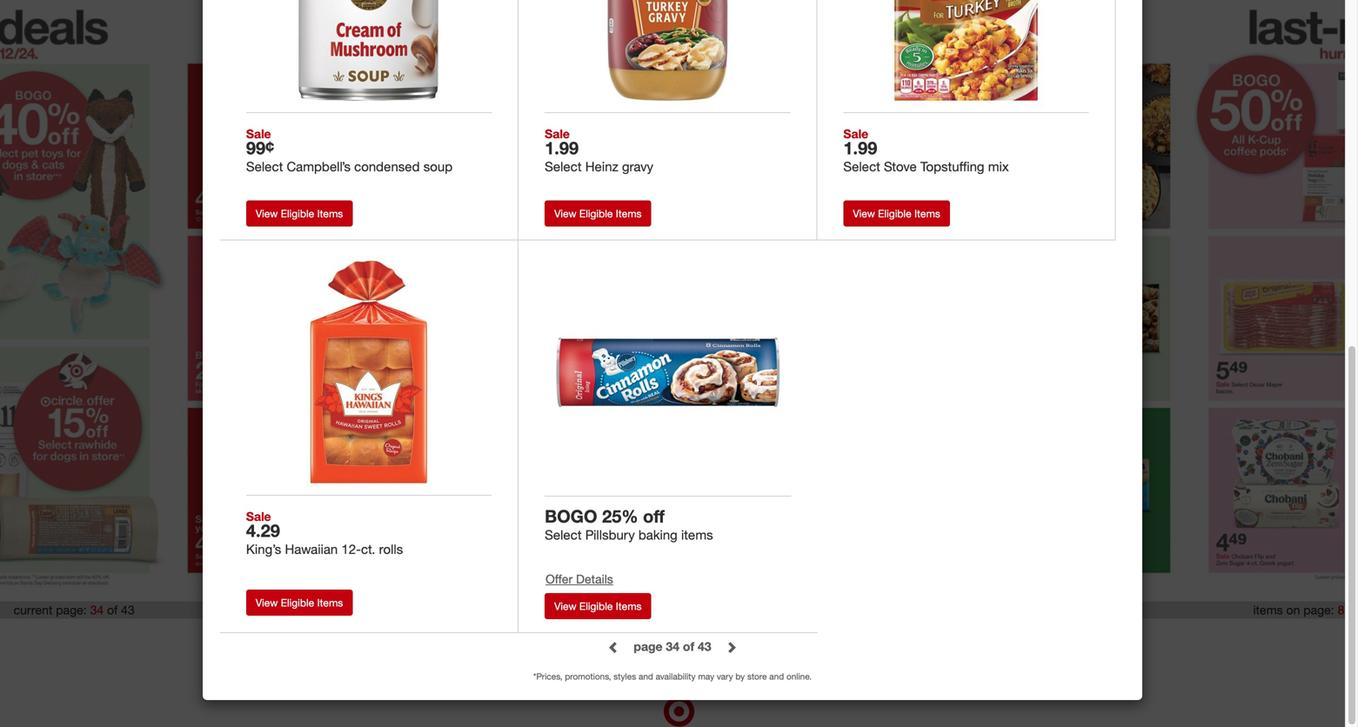 Task type: locate. For each thing, give the bounding box(es) containing it.
condensed
[[354, 159, 420, 175]]

0 horizontal spatial 1.99
[[545, 138, 579, 159]]

0 horizontal spatial ca
[[622, 634, 637, 647]]

select for sale 1.99 select heinz gravy
[[545, 159, 582, 175]]

1 horizontal spatial of
[[683, 639, 695, 655]]

page: right current
[[56, 603, 87, 618]]

items left the on
[[1254, 603, 1284, 618]]

view eligible items down stove
[[853, 207, 941, 220]]

4.29
[[246, 520, 280, 541]]

and
[[639, 671, 654, 682], [770, 671, 784, 682]]

sale for sale 1.99 select stove topstuffing mix
[[844, 126, 869, 142]]

view for sale 1.99 select heinz gravy
[[555, 207, 577, 220]]

sale inside the sale 1.99 select stove topstuffing mix
[[844, 126, 869, 142]]

ct.
[[361, 541, 376, 557]]

ca right act
[[737, 634, 751, 647]]

view eligible items for sale 99¢ select campbell's condensed soup
[[256, 207, 343, 220]]

1.99 inside the sale 1.99 select stove topstuffing mix
[[844, 138, 878, 159]]

34
[[90, 603, 104, 618], [666, 639, 680, 655]]

page: left 8
[[1304, 603, 1335, 618]]

king's hawaiian 12-ct. rolls image
[[252, 256, 486, 489]]

1.99 left stove
[[844, 138, 878, 159]]

1 horizontal spatial privacy
[[755, 634, 790, 647]]

1 horizontal spatial page:
[[1304, 603, 1335, 618]]

1 1.99 from the left
[[545, 138, 579, 159]]

0 vertical spatial 43
[[121, 603, 135, 618]]

ccpa image
[[802, 629, 828, 655]]

view eligible items for sale 4.29 king's hawaiian 12-ct. rolls
[[256, 597, 343, 610]]

based
[[557, 634, 588, 647]]

offer details button
[[545, 569, 620, 594]]

select up offer
[[545, 527, 582, 543]]

0 vertical spatial of
[[107, 603, 118, 618]]

ads
[[591, 634, 610, 647]]

on
[[1287, 603, 1301, 618]]

ca supply chain act
[[622, 634, 725, 647]]

2 privacy from the left
[[755, 634, 790, 647]]

ca supply chain act link
[[622, 634, 725, 647]]

eligible down stove
[[878, 207, 912, 220]]

1.99
[[545, 138, 579, 159], [844, 138, 878, 159]]

select
[[246, 159, 283, 175], [545, 159, 582, 175], [844, 159, 881, 175], [545, 527, 582, 543]]

eligible for sale 1.99 select heinz gravy
[[580, 207, 613, 220]]

items
[[317, 207, 343, 220], [616, 207, 642, 220], [915, 207, 941, 220], [317, 597, 343, 610], [616, 600, 642, 613]]

view eligible items down 'hawaiian'
[[256, 597, 343, 610]]

view eligible items for sale 1.99 select stove topstuffing mix
[[853, 207, 941, 220]]

privacy
[[468, 634, 504, 647], [755, 634, 790, 647]]

page 34 of 43 element
[[634, 639, 712, 655]]

and right styles
[[639, 671, 654, 682]]

8
[[1338, 603, 1345, 618]]

availability
[[656, 671, 696, 682]]

interest-based ads
[[515, 634, 610, 647]]

0 horizontal spatial items
[[682, 527, 713, 543]]

ca for ca privacy
[[737, 634, 751, 647]]

select pillsbury baking items image
[[551, 256, 786, 490]]

eligible
[[281, 207, 314, 220], [580, 207, 613, 220], [878, 207, 912, 220], [281, 597, 314, 610], [580, 600, 613, 613]]

king's hawaiian 12-ct. rolls link
[[246, 541, 492, 557]]

select heinz gravy image
[[551, 0, 785, 106]]

heinz
[[586, 159, 619, 175]]

items
[[682, 527, 713, 543], [1254, 603, 1284, 618]]

ca
[[622, 634, 637, 647], [737, 634, 751, 647]]

campbell's
[[287, 159, 351, 175]]

2 ca from the left
[[737, 634, 751, 647]]

select inside sale 99¢ select campbell's condensed soup
[[246, 159, 283, 175]]

view
[[256, 207, 278, 220], [555, 207, 577, 220], [853, 207, 876, 220], [256, 597, 278, 610], [555, 600, 577, 613]]

ca privacy
[[737, 634, 790, 647]]

items for sale 1.99 select stove topstuffing mix
[[915, 207, 941, 220]]

sale inside sale 1.99 select heinz gravy
[[545, 126, 570, 142]]

eligible down heinz
[[580, 207, 613, 220]]

view eligible items down "details"
[[555, 600, 642, 613]]

0 horizontal spatial privacy
[[468, 634, 504, 647]]

privacy up store
[[755, 634, 790, 647]]

12-
[[342, 541, 361, 557]]

© 2023 target brands, inc.
[[620, 665, 739, 677]]

select left the campbell's
[[246, 159, 283, 175]]

eligible for sale 1.99 select stove topstuffing mix
[[878, 207, 912, 220]]

1.99 for sale 1.99 select heinz gravy
[[545, 138, 579, 159]]

1 vertical spatial 34
[[666, 639, 680, 655]]

by
[[736, 671, 745, 682]]

0 vertical spatial items
[[682, 527, 713, 543]]

1.99 left heinz
[[545, 138, 579, 159]]

items down topstuffing
[[915, 207, 941, 220]]

0 vertical spatial 34
[[90, 603, 104, 618]]

43
[[121, 603, 135, 618], [698, 639, 712, 655]]

1.99 inside sale 1.99 select heinz gravy
[[545, 138, 579, 159]]

eligible down the campbell's
[[281, 207, 314, 220]]

stove
[[884, 159, 917, 175]]

view for sale 99¢ select campbell's condensed soup
[[256, 207, 278, 220]]

sale inside sale 99¢ select campbell's condensed soup
[[246, 126, 271, 142]]

page 33 image
[[0, 0, 169, 593]]

items for sale 4.29 king's hawaiian 12-ct. rolls
[[317, 597, 343, 610]]

may
[[698, 671, 715, 682]]

0 horizontal spatial of
[[107, 603, 118, 618]]

topstuffing
[[921, 159, 985, 175]]

supply
[[640, 634, 674, 647]]

interest-based ads link
[[515, 634, 610, 647]]

chevron right image
[[726, 642, 738, 654]]

baking
[[639, 527, 678, 543]]

* prices, promotions, styles and availability may vary by store and online.
[[534, 671, 812, 682]]

select left stove
[[844, 159, 881, 175]]

privacy right 'terms'
[[468, 634, 504, 647]]

items down gravy
[[616, 207, 642, 220]]

select stove topstuffing mix image
[[850, 0, 1083, 106]]

view eligible items
[[256, 207, 343, 220], [555, 207, 642, 220], [853, 207, 941, 220], [256, 597, 343, 610], [555, 600, 642, 613]]

select heinz gravy link
[[545, 159, 791, 175]]

select left heinz
[[545, 159, 582, 175]]

of
[[107, 603, 118, 618], [683, 639, 695, 655]]

view eligible items down heinz
[[555, 207, 642, 220]]

items down the campbell's
[[317, 207, 343, 220]]

and right store
[[770, 671, 784, 682]]

select inside sale 1.99 select heinz gravy
[[545, 159, 582, 175]]

rolls
[[379, 541, 403, 557]]

act
[[709, 634, 725, 647]]

1 horizontal spatial and
[[770, 671, 784, 682]]

0 horizontal spatial 43
[[121, 603, 135, 618]]

ca right 'chevron left' image
[[622, 634, 637, 647]]

page:
[[56, 603, 87, 618], [1304, 603, 1335, 618]]

0 horizontal spatial and
[[639, 671, 654, 682]]

sale
[[246, 126, 271, 142], [545, 126, 570, 142], [844, 126, 869, 142], [246, 509, 271, 524]]

select campbell's condensed soup image
[[252, 0, 486, 106]]

eligible for sale 99¢ select campbell's condensed soup
[[281, 207, 314, 220]]

1 ca from the left
[[622, 634, 637, 647]]

eligible for sale 4.29 king's hawaiian 12-ct. rolls
[[281, 597, 314, 610]]

1 horizontal spatial 1.99
[[844, 138, 878, 159]]

select pillsbury baking items link
[[545, 527, 792, 543]]

items right baking
[[682, 527, 713, 543]]

interest-
[[515, 634, 557, 647]]

current
[[14, 603, 53, 618]]

bogo 25% off select pillsbury baking items
[[545, 506, 713, 543]]

page 34 image
[[169, 0, 679, 593]]

items on page: 8
[[1254, 603, 1345, 618]]

view eligible items down the campbell's
[[256, 207, 343, 220]]

1 vertical spatial items
[[1254, 603, 1284, 618]]

select inside the sale 1.99 select stove topstuffing mix
[[844, 159, 881, 175]]

eligible down 'hawaiian'
[[281, 597, 314, 610]]

sale inside sale 4.29 king's hawaiian 12-ct. rolls
[[246, 509, 271, 524]]

0 horizontal spatial page:
[[56, 603, 87, 618]]

1 vertical spatial 43
[[698, 639, 712, 655]]

current page: 34 of 43
[[14, 603, 135, 618]]

select stove topstuffing mix link
[[844, 159, 1090, 175]]

offer
[[546, 572, 573, 587]]

items down 'hawaiian'
[[317, 597, 343, 610]]

1 horizontal spatial ca
[[737, 634, 751, 647]]

2 1.99 from the left
[[844, 138, 878, 159]]

1 page: from the left
[[56, 603, 87, 618]]



Task type: describe. For each thing, give the bounding box(es) containing it.
items for sale 1.99 select heinz gravy
[[616, 207, 642, 220]]

brands,
[[686, 665, 720, 677]]

select for sale 99¢ select campbell's condensed soup
[[246, 159, 283, 175]]

details
[[576, 572, 614, 587]]

sale 4.29 king's hawaiian 12-ct. rolls
[[246, 509, 403, 557]]

2 page: from the left
[[1304, 603, 1335, 618]]

vary
[[717, 671, 734, 682]]

ca for ca supply chain act
[[622, 634, 637, 647]]

1 privacy from the left
[[468, 634, 504, 647]]

page 36 image
[[1190, 0, 1359, 593]]

25%
[[602, 506, 639, 527]]

view eligible items for sale 1.99 select heinz gravy
[[555, 207, 642, 220]]

1 and from the left
[[639, 671, 654, 682]]

soup
[[424, 159, 453, 175]]

king's
[[246, 541, 281, 557]]

page 35 image
[[679, 0, 1190, 593]]

sale 1.99 select stove topstuffing mix
[[844, 126, 1009, 175]]

1 horizontal spatial 34
[[666, 639, 680, 655]]

2 and from the left
[[770, 671, 784, 682]]

sale 1.99 select heinz gravy
[[545, 126, 654, 175]]

sale for sale 1.99 select heinz gravy
[[545, 126, 570, 142]]

gravy
[[622, 159, 654, 175]]

prices,
[[537, 671, 563, 682]]

select inside bogo 25% off select pillsbury baking items
[[545, 527, 582, 543]]

select for sale 1.99 select stove topstuffing mix
[[844, 159, 881, 175]]

1 horizontal spatial items
[[1254, 603, 1284, 618]]

items up supply
[[616, 600, 642, 613]]

styles
[[614, 671, 637, 682]]

terms
[[427, 634, 456, 647]]

chevron left image
[[608, 642, 620, 654]]

store
[[748, 671, 767, 682]]

mix
[[989, 159, 1009, 175]]

1 vertical spatial of
[[683, 639, 695, 655]]

page
[[634, 639, 663, 655]]

*
[[534, 671, 537, 682]]

1 horizontal spatial 43
[[698, 639, 712, 655]]

0 horizontal spatial 34
[[90, 603, 104, 618]]

view for sale 4.29 king's hawaiian 12-ct. rolls
[[256, 597, 278, 610]]

items inside bogo 25% off select pillsbury baking items
[[682, 527, 713, 543]]

©
[[620, 665, 628, 677]]

off
[[643, 506, 665, 527]]

eligible down "details"
[[580, 600, 613, 613]]

offer details
[[546, 572, 614, 587]]

target
[[656, 665, 683, 677]]

chain
[[677, 634, 705, 647]]

bogo
[[545, 506, 598, 527]]

hawaiian
[[285, 541, 338, 557]]

sale 99¢ select campbell's condensed soup
[[246, 126, 453, 175]]

online.
[[787, 671, 812, 682]]

99¢
[[246, 138, 274, 159]]

sale for sale 99¢ select campbell's condensed soup
[[246, 126, 271, 142]]

inc.
[[723, 665, 739, 677]]

items for sale 99¢ select campbell's condensed soup
[[317, 207, 343, 220]]

view for sale 1.99 select stove topstuffing mix
[[853, 207, 876, 220]]

pillsbury
[[586, 527, 635, 543]]

sale for sale 4.29 king's hawaiian 12-ct. rolls
[[246, 509, 271, 524]]

page 34 of 43
[[634, 639, 712, 655]]

promotions,
[[565, 671, 612, 682]]

select campbell's condensed soup link
[[246, 159, 492, 175]]

1.99 for sale 1.99 select stove topstuffing mix
[[844, 138, 878, 159]]

2023
[[631, 665, 653, 677]]



Task type: vqa. For each thing, say whether or not it's contained in the screenshot.
ADS
yes



